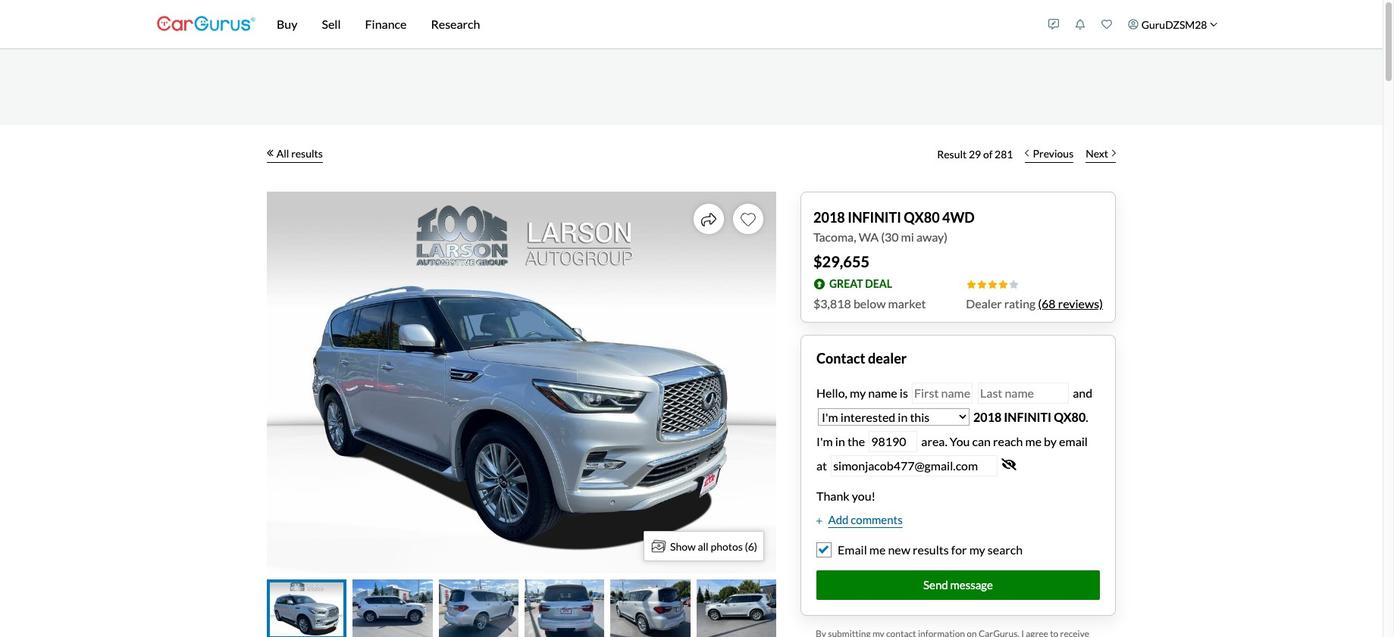 Task type: vqa. For each thing, say whether or not it's contained in the screenshot.
15
no



Task type: describe. For each thing, give the bounding box(es) containing it.
finance button
[[353, 0, 419, 49]]

dealer
[[966, 296, 1002, 311]]

chevron double left image
[[267, 149, 273, 157]]

$3,818
[[813, 296, 851, 311]]

(68 reviews) button
[[1038, 295, 1103, 313]]

view vehicle photo 4 image
[[525, 580, 604, 638]]

search
[[988, 542, 1023, 557]]

gurudzsm28 menu item
[[1120, 3, 1226, 45]]

show all photos (6) link
[[644, 531, 764, 562]]

view vehicle photo 1 image
[[267, 580, 347, 638]]

Last name field
[[978, 383, 1069, 404]]

(30
[[881, 230, 899, 244]]

4wd
[[942, 209, 975, 226]]

2018 for 2018 infiniti qx80 4wd tacoma, wa (30 mi away)
[[813, 209, 845, 226]]

user icon image
[[1128, 19, 1139, 30]]

result 29 of 281
[[937, 147, 1013, 160]]

name
[[868, 386, 897, 400]]

photos
[[711, 540, 743, 553]]

for
[[951, 542, 967, 557]]

Email address email field
[[831, 455, 998, 477]]

area.
[[921, 434, 947, 448]]

send message
[[923, 578, 993, 592]]

(68
[[1038, 296, 1056, 311]]

message
[[950, 578, 993, 592]]

all
[[277, 147, 289, 160]]

cargurus logo homepage link link
[[157, 3, 255, 46]]

contact dealer
[[816, 350, 907, 367]]

view vehicle photo 6 image
[[696, 580, 776, 638]]

0 horizontal spatial my
[[850, 386, 866, 400]]

by
[[1044, 434, 1057, 448]]

of
[[983, 147, 993, 160]]

i'm
[[816, 434, 833, 448]]

you!
[[852, 489, 876, 503]]

qx80 for 2018 infiniti qx80 4wd tacoma, wa (30 mi away)
[[904, 209, 940, 226]]

at
[[816, 458, 827, 473]]

deal
[[865, 277, 892, 290]]

all results link
[[267, 137, 323, 171]]

rating
[[1004, 296, 1036, 311]]

tacoma,
[[813, 230, 856, 244]]

hello, my name is
[[816, 386, 910, 400]]

comments
[[851, 513, 903, 527]]

eye slash image
[[1002, 458, 1017, 470]]

great deal
[[829, 277, 892, 290]]

thank
[[816, 489, 850, 503]]

result
[[937, 147, 967, 160]]

reviews)
[[1058, 296, 1103, 311]]

menu bar containing buy
[[255, 0, 1041, 49]]

email me new results for my search
[[838, 542, 1023, 557]]

mi
[[901, 230, 914, 244]]

view vehicle photo 3 image
[[439, 580, 519, 638]]

chevron right image
[[1112, 149, 1116, 157]]

buy button
[[265, 0, 310, 49]]

previous link
[[1019, 137, 1080, 171]]

add comments button
[[816, 511, 903, 528]]

sell button
[[310, 0, 353, 49]]

2018 infiniti qx80
[[973, 410, 1086, 424]]

me inside area. you can reach me by email at
[[1025, 434, 1042, 448]]

all results
[[277, 147, 323, 160]]

and
[[1070, 386, 1092, 400]]

next link
[[1080, 137, 1122, 171]]

next
[[1086, 147, 1108, 160]]

1 vertical spatial my
[[969, 542, 985, 557]]

in
[[835, 434, 845, 448]]

$29,655
[[813, 252, 870, 271]]

dealer
[[868, 350, 907, 367]]



Task type: locate. For each thing, give the bounding box(es) containing it.
results
[[291, 147, 323, 160], [913, 542, 949, 557]]

29
[[969, 147, 981, 160]]

my left 'name'
[[850, 386, 866, 400]]

me
[[1025, 434, 1042, 448], [869, 542, 886, 557]]

show
[[670, 540, 696, 553]]

tab list
[[267, 580, 776, 638]]

qx80 for 2018 infiniti qx80
[[1054, 410, 1086, 424]]

sell
[[322, 17, 341, 31]]

my
[[850, 386, 866, 400], [969, 542, 985, 557]]

1 vertical spatial infiniti
[[1004, 410, 1052, 424]]

email
[[838, 542, 867, 557]]

share image
[[701, 212, 716, 227]]

gurudzsm28
[[1141, 18, 1207, 31]]

show all photos (6)
[[670, 540, 757, 553]]

below
[[854, 296, 886, 311]]

0 vertical spatial infiniti
[[848, 209, 901, 226]]

dealer rating (68 reviews)
[[966, 296, 1103, 311]]

1 vertical spatial qx80
[[1054, 410, 1086, 424]]

1 horizontal spatial my
[[969, 542, 985, 557]]

$3,818 below market
[[813, 296, 926, 311]]

add
[[828, 513, 849, 527]]

add comments
[[828, 513, 903, 527]]

2018 up can
[[973, 410, 1002, 424]]

0 vertical spatial results
[[291, 147, 323, 160]]

0 horizontal spatial qx80
[[904, 209, 940, 226]]

email
[[1059, 434, 1088, 448]]

0 horizontal spatial 2018
[[813, 209, 845, 226]]

qx80
[[904, 209, 940, 226], [1054, 410, 1086, 424]]

wa
[[859, 230, 879, 244]]

chevron down image
[[1210, 20, 1218, 28]]

0 horizontal spatial results
[[291, 147, 323, 160]]

1 vertical spatial me
[[869, 542, 886, 557]]

reach
[[993, 434, 1023, 448]]

menu bar
[[255, 0, 1041, 49]]

1 horizontal spatial infiniti
[[1004, 410, 1052, 424]]

thank you!
[[816, 489, 876, 503]]

plus image
[[816, 518, 822, 525]]

is
[[900, 386, 908, 400]]

me left new
[[869, 542, 886, 557]]

. i'm in the
[[816, 410, 1088, 448]]

send message button
[[816, 571, 1100, 600]]

.
[[1086, 410, 1088, 424]]

can
[[972, 434, 991, 448]]

qx80 inside 2018 infiniti qx80 4wd tacoma, wa (30 mi away)
[[904, 209, 940, 226]]

open notifications image
[[1075, 19, 1086, 30]]

2018 for 2018 infiniti qx80
[[973, 410, 1002, 424]]

research
[[431, 17, 480, 31]]

2018 inside 2018 infiniti qx80 4wd tacoma, wa (30 mi away)
[[813, 209, 845, 226]]

hello,
[[816, 386, 848, 400]]

infiniti inside 2018 infiniti qx80 4wd tacoma, wa (30 mi away)
[[848, 209, 901, 226]]

new
[[888, 542, 910, 557]]

0 vertical spatial my
[[850, 386, 866, 400]]

2018 infiniti qx80 4wd tacoma, wa (30 mi away)
[[813, 209, 975, 244]]

1 horizontal spatial results
[[913, 542, 949, 557]]

contact
[[816, 350, 865, 367]]

1 vertical spatial 2018
[[973, 410, 1002, 424]]

the
[[847, 434, 865, 448]]

0 horizontal spatial me
[[869, 542, 886, 557]]

view vehicle photo 2 image
[[353, 580, 433, 638]]

previous
[[1033, 147, 1074, 160]]

281
[[995, 147, 1013, 160]]

view vehicle photo 5 image
[[611, 580, 690, 638]]

chevron left image
[[1025, 149, 1029, 157]]

(6)
[[745, 540, 757, 553]]

0 vertical spatial me
[[1025, 434, 1042, 448]]

all
[[698, 540, 709, 553]]

add a car review image
[[1049, 19, 1059, 30]]

0 vertical spatial qx80
[[904, 209, 940, 226]]

qx80 up email
[[1054, 410, 1086, 424]]

0 vertical spatial 2018
[[813, 209, 845, 226]]

2018 up tacoma,
[[813, 209, 845, 226]]

1 vertical spatial results
[[913, 542, 949, 557]]

great
[[829, 277, 863, 290]]

finance
[[365, 17, 407, 31]]

infiniti up wa on the top right
[[848, 209, 901, 226]]

market
[[888, 296, 926, 311]]

Zip code field
[[869, 431, 917, 453]]

results right all
[[291, 147, 323, 160]]

my right for
[[969, 542, 985, 557]]

cargurus logo homepage link image
[[157, 3, 255, 46]]

0 horizontal spatial infiniti
[[848, 209, 901, 226]]

qx80 up away) on the right of page
[[904, 209, 940, 226]]

infiniti down last name "field"
[[1004, 410, 1052, 424]]

me left by
[[1025, 434, 1042, 448]]

2018
[[813, 209, 845, 226], [973, 410, 1002, 424]]

you
[[950, 434, 970, 448]]

saved cars image
[[1102, 19, 1112, 30]]

results left for
[[913, 542, 949, 557]]

gurudzsm28 button
[[1120, 3, 1226, 45]]

buy
[[277, 17, 298, 31]]

area. you can reach me by email at
[[816, 434, 1088, 473]]

infiniti
[[848, 209, 901, 226], [1004, 410, 1052, 424]]

1 horizontal spatial 2018
[[973, 410, 1002, 424]]

1 horizontal spatial qx80
[[1054, 410, 1086, 424]]

vehicle full photo image
[[267, 192, 776, 574]]

1 horizontal spatial me
[[1025, 434, 1042, 448]]

First name field
[[912, 383, 973, 404]]

away)
[[916, 230, 948, 244]]

send
[[923, 578, 948, 592]]

gurudzsm28 menu
[[1041, 3, 1226, 45]]

research button
[[419, 0, 492, 49]]

infiniti for 2018 infiniti qx80
[[1004, 410, 1052, 424]]

infiniti for 2018 infiniti qx80 4wd tacoma, wa (30 mi away)
[[848, 209, 901, 226]]



